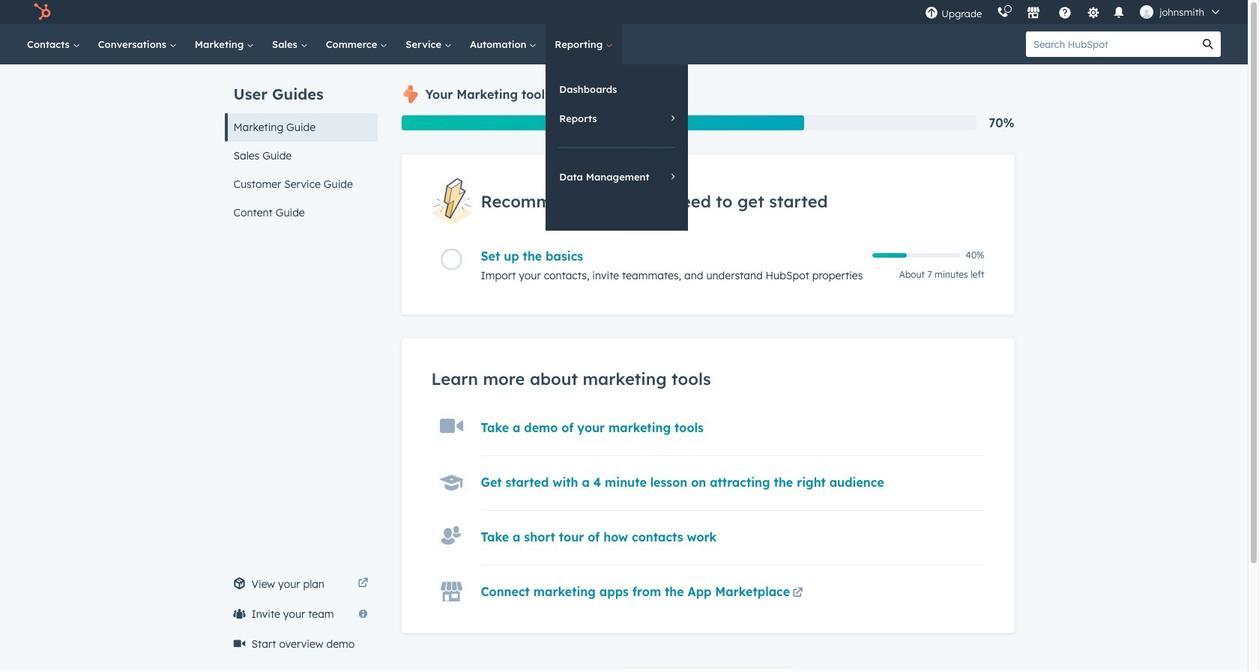Task type: locate. For each thing, give the bounding box(es) containing it.
progress bar
[[402, 115, 805, 130]]

menu
[[918, 0, 1230, 24]]

link opens in a new window image
[[358, 579, 369, 590], [793, 586, 803, 604], [793, 589, 803, 600]]

link opens in a new window image
[[358, 576, 369, 594]]

reporting menu
[[546, 64, 689, 231]]

john smith image
[[1141, 5, 1154, 19]]

marketplaces image
[[1027, 7, 1041, 20]]



Task type: describe. For each thing, give the bounding box(es) containing it.
[object object] complete progress bar
[[872, 254, 907, 258]]

Search HubSpot search field
[[1026, 31, 1196, 57]]

user guides element
[[225, 64, 378, 227]]



Task type: vqa. For each thing, say whether or not it's contained in the screenshot.
REPORTING menu
yes



